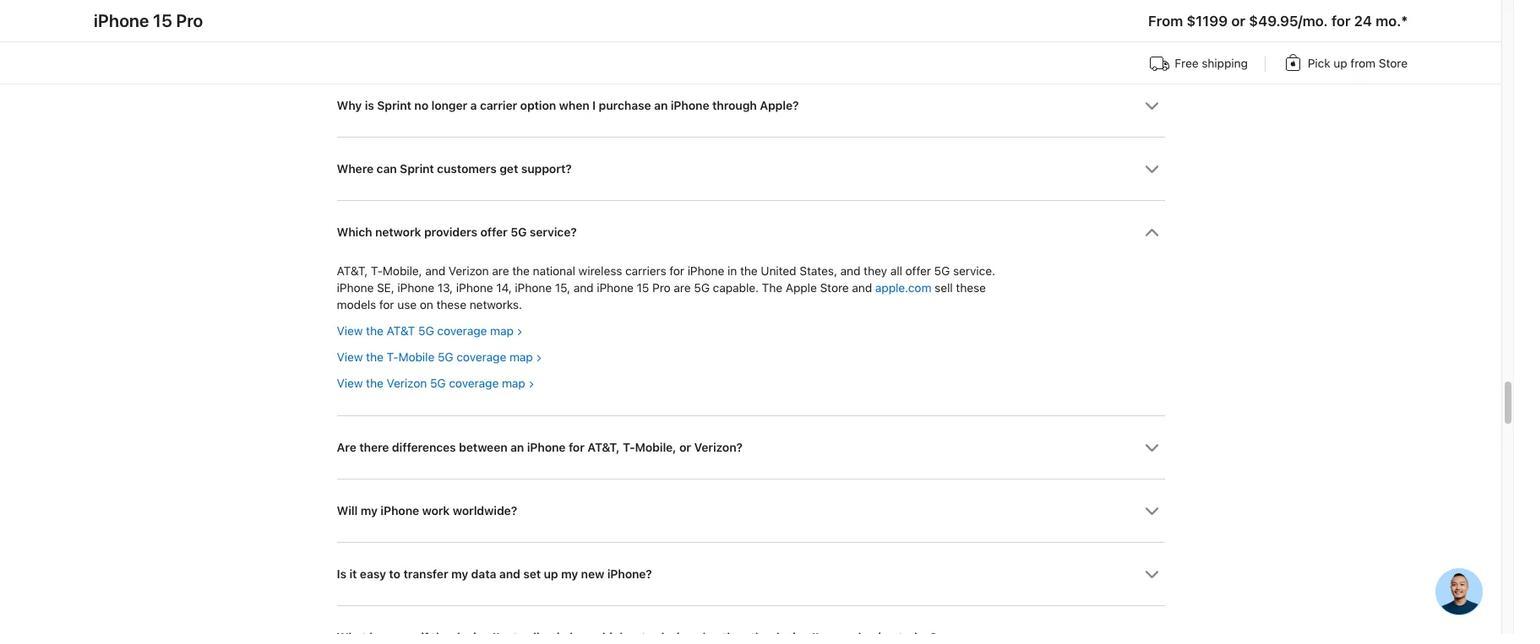 Task type: locate. For each thing, give the bounding box(es) containing it.
chevrondown image for a
[[1145, 99, 1159, 113]]

customers
[[437, 162, 497, 176]]

t- inside dropdown button
[[623, 441, 635, 455]]

view
[[337, 324, 363, 338], [337, 351, 363, 364], [337, 377, 363, 391]]

my left 'new'
[[561, 568, 578, 582]]

2 vertical spatial chevrondown image
[[1145, 568, 1159, 583]]

13,
[[438, 281, 453, 295]]

for inside at&t, t-mobile, and verizon are the national wireless carriers for iphone in the united states, and they all offer 5g service. iphone se, iphone 13, iphone 14, iphone 15, and iphone 15 pro are 5g capable. the apple store and
[[670, 264, 685, 278]]

3 chevrondown image from the top
[[1145, 505, 1159, 519]]

chevrondown image inside is it easy to transfer my data and set up my new iphone? dropdown button
[[1145, 568, 1159, 583]]

0 vertical spatial coverage
[[437, 324, 487, 338]]

1 vertical spatial map
[[510, 351, 533, 364]]

3 view from the top
[[337, 377, 363, 391]]

0 horizontal spatial store
[[820, 281, 849, 295]]

coverage up view the verizon 5g coverage map "link"
[[457, 351, 506, 364]]

1 vertical spatial up
[[544, 568, 558, 582]]

0 vertical spatial chevrondown image
[[1145, 99, 1159, 113]]

an right the between
[[511, 441, 524, 455]]

0 horizontal spatial verizon
[[387, 377, 427, 391]]

0 horizontal spatial at&t,
[[337, 264, 368, 278]]

2 vertical spatial map
[[502, 377, 525, 391]]

offer
[[480, 226, 508, 239], [906, 264, 931, 278]]

iphone up networks.
[[456, 281, 493, 295]]

2 list item from the top
[[337, 200, 1165, 416]]

which network providers offer 5g service?
[[337, 226, 577, 239]]

store
[[1379, 57, 1408, 70], [820, 281, 849, 295]]

store right from
[[1379, 57, 1408, 70]]

1 chevrondown image from the top
[[1145, 162, 1159, 177]]

2 horizontal spatial my
[[561, 568, 578, 582]]

1 vertical spatial coverage
[[457, 351, 506, 364]]

will my iphone work worldwide?
[[337, 505, 517, 518]]

1 vertical spatial chevrondown image
[[1145, 226, 1159, 240]]

offer right 'all'
[[906, 264, 931, 278]]

verizon up 13, on the top of the page
[[449, 264, 489, 278]]

store down states,
[[820, 281, 849, 295]]

1 vertical spatial offer
[[906, 264, 931, 278]]

coverage up 'view the t‑mobile 5g coverage map' link at bottom
[[437, 324, 487, 338]]

0 horizontal spatial my
[[361, 505, 378, 518]]

chevrondown image inside are there differences between an iphone for at&t, t-mobile, or verizon? dropdown button
[[1145, 441, 1159, 456]]

0 horizontal spatial up
[[544, 568, 558, 582]]

chevrondown image inside the why is sprint no longer a carrier option when i purchase an iphone through apple? 'dropdown button'
[[1145, 99, 1159, 113]]

my
[[361, 505, 378, 518], [451, 568, 468, 582], [561, 568, 578, 582]]

0 vertical spatial list item
[[337, 0, 1165, 10]]

$49.95
[[1249, 13, 1299, 30]]

1 vertical spatial sprint
[[400, 162, 434, 176]]

sprint
[[377, 99, 411, 112], [400, 162, 434, 176]]

are up the 14,
[[492, 264, 509, 278]]

mo.
[[1376, 13, 1402, 30]]

24
[[1355, 13, 1373, 30]]

option
[[520, 99, 556, 112]]

carrier
[[480, 99, 517, 112]]

1 vertical spatial these
[[437, 298, 467, 312]]

1 vertical spatial an
[[511, 441, 524, 455]]

the up there
[[366, 377, 384, 391]]

0 vertical spatial sprint
[[377, 99, 411, 112]]

2 view from the top
[[337, 351, 363, 364]]

is
[[337, 568, 347, 582]]

iphone left through
[[671, 99, 710, 112]]

1 vertical spatial verizon
[[387, 377, 427, 391]]

1 horizontal spatial mobile,
[[635, 441, 677, 455]]

at&t,
[[337, 264, 368, 278], [588, 441, 620, 455]]

view the at&t 5g coverage map link
[[337, 324, 522, 338]]

which
[[337, 226, 372, 239]]

where can sprint customers get support? button
[[337, 138, 1165, 200]]

differences
[[392, 441, 456, 455]]

2 chevrondown image from the top
[[1145, 226, 1159, 240]]

data
[[471, 568, 496, 582]]

are right pro
[[674, 281, 691, 295]]

0 horizontal spatial or
[[680, 441, 691, 455]]

sell
[[935, 281, 953, 295]]

support?
[[521, 162, 572, 176]]

mobile, up "se,"
[[383, 264, 422, 278]]

0 vertical spatial at&t,
[[337, 264, 368, 278]]

sprint inside the why is sprint no longer a carrier option when i purchase an iphone through apple? 'dropdown button'
[[377, 99, 411, 112]]

offer right providers
[[480, 226, 508, 239]]

1 view from the top
[[337, 324, 363, 338]]

view the t‑mobile 5g coverage map
[[337, 351, 533, 364]]

national
[[533, 264, 576, 278]]

are
[[492, 264, 509, 278], [674, 281, 691, 295]]

or
[[1232, 13, 1246, 30], [680, 441, 691, 455]]

worldwide?
[[453, 505, 517, 518]]

coverage for t‑mobile
[[457, 351, 506, 364]]

at&t, inside dropdown button
[[588, 441, 620, 455]]

iphone 15,
[[515, 281, 570, 295]]

0 horizontal spatial mobile,
[[383, 264, 422, 278]]

up right pick
[[1334, 57, 1348, 70]]

or right "$1199"
[[1232, 13, 1246, 30]]

1 horizontal spatial up
[[1334, 57, 1348, 70]]

an
[[654, 99, 668, 112], [511, 441, 524, 455]]

0 horizontal spatial offer
[[480, 226, 508, 239]]

an right purchase
[[654, 99, 668, 112]]

se,
[[377, 281, 394, 295]]

verizon down t‑mobile at left bottom
[[387, 377, 427, 391]]

mobile, inside at&t, t-mobile, and verizon are the national wireless carriers for iphone in the united states, and they all offer 5g service. iphone se, iphone 13, iphone 14, iphone 15, and iphone 15 pro are 5g capable. the apple store and
[[383, 264, 422, 278]]

list item
[[337, 0, 1165, 10], [337, 200, 1165, 416]]

1 vertical spatial or
[[680, 441, 691, 455]]

iphone right the between
[[527, 441, 566, 455]]

list
[[94, 51, 1408, 80]]

my right will
[[361, 505, 378, 518]]

map
[[490, 324, 514, 338], [510, 351, 533, 364], [502, 377, 525, 391]]

the for view the t‑mobile 5g coverage map
[[366, 351, 384, 364]]

these down 'service.'
[[956, 281, 986, 295]]

iphone inside 'dropdown button'
[[671, 99, 710, 112]]

0 vertical spatial chevrondown image
[[1145, 162, 1159, 177]]

chevrondown image inside which network providers offer 5g service? dropdown button
[[1145, 226, 1159, 240]]

t-
[[371, 264, 383, 278], [623, 441, 635, 455]]

1 vertical spatial are
[[674, 281, 691, 295]]

chevrondown image inside 'will my iphone work worldwide?' dropdown button
[[1145, 505, 1159, 519]]

1 vertical spatial list item
[[337, 200, 1165, 416]]

1 vertical spatial t-
[[623, 441, 635, 455]]

chevrondown image
[[1145, 99, 1159, 113], [1145, 226, 1159, 240], [1145, 505, 1159, 519]]

coverage
[[437, 324, 487, 338], [457, 351, 506, 364], [449, 377, 499, 391]]

from $1199 or $49.95 /mo. for 24 mo. *
[[1149, 13, 1408, 30]]

1 chevrondown image from the top
[[1145, 99, 1159, 113]]

0 vertical spatial map
[[490, 324, 514, 338]]

1 vertical spatial store
[[820, 281, 849, 295]]

0 vertical spatial these
[[956, 281, 986, 295]]

sprint inside where can sprint customers get support? 'dropdown button'
[[400, 162, 434, 176]]

2 chevrondown image from the top
[[1145, 441, 1159, 456]]

0 horizontal spatial these
[[437, 298, 467, 312]]

0 vertical spatial t-
[[371, 264, 383, 278]]

in
[[728, 264, 737, 278]]

sprint right can
[[400, 162, 434, 176]]

1 vertical spatial view
[[337, 351, 363, 364]]

it
[[349, 568, 357, 582]]

1 horizontal spatial or
[[1232, 13, 1246, 30]]

2 vertical spatial coverage
[[449, 377, 499, 391]]

i
[[593, 99, 596, 112]]

2 vertical spatial chevrondown image
[[1145, 505, 1159, 519]]

the
[[512, 264, 530, 278], [740, 264, 758, 278], [366, 324, 384, 338], [366, 351, 384, 364], [366, 377, 384, 391]]

verizon inside at&t, t-mobile, and verizon are the national wireless carriers for iphone in the united states, and they all offer 5g service. iphone se, iphone 13, iphone 14, iphone 15, and iphone 15 pro are 5g capable. the apple store and
[[449, 264, 489, 278]]

my left data
[[451, 568, 468, 582]]

5g left "service?" at top left
[[511, 226, 527, 239]]

for
[[1332, 13, 1351, 30], [670, 264, 685, 278], [379, 298, 394, 312], [569, 441, 585, 455]]

0 vertical spatial an
[[654, 99, 668, 112]]

t- inside at&t, t-mobile, and verizon are the national wireless carriers for iphone in the united states, and they all offer 5g service. iphone se, iphone 13, iphone 14, iphone 15, and iphone 15 pro are 5g capable. the apple store and
[[371, 264, 383, 278]]

1 vertical spatial at&t,
[[588, 441, 620, 455]]

the left at&t
[[366, 324, 384, 338]]

set
[[523, 568, 541, 582]]

verizon
[[449, 264, 489, 278], [387, 377, 427, 391]]

iphone left in
[[688, 264, 725, 278]]

1 horizontal spatial t-
[[623, 441, 635, 455]]

view for view the t‑mobile 5g coverage map
[[337, 351, 363, 364]]

the left t‑mobile at left bottom
[[366, 351, 384, 364]]

0 vertical spatial are
[[492, 264, 509, 278]]

chevrondown image
[[1145, 162, 1159, 177], [1145, 441, 1159, 456], [1145, 568, 1159, 583]]

these down 13, on the top of the page
[[437, 298, 467, 312]]

coverage down 'view the t‑mobile 5g coverage map' link at bottom
[[449, 377, 499, 391]]

use
[[397, 298, 417, 312]]

where can sprint customers get support?
[[337, 162, 572, 176]]

0 vertical spatial view
[[337, 324, 363, 338]]

1 vertical spatial chevrondown image
[[1145, 441, 1159, 456]]

1 horizontal spatial are
[[674, 281, 691, 295]]

there
[[359, 441, 389, 455]]

from
[[1149, 13, 1183, 30]]

is it easy to transfer my data and set up my new iphone?
[[337, 568, 652, 582]]

mobile, left verizon?
[[635, 441, 677, 455]]

sprint right is
[[377, 99, 411, 112]]

0 vertical spatial up
[[1334, 57, 1348, 70]]

and left set
[[499, 568, 520, 582]]

offer inside at&t, t-mobile, and verizon are the national wireless carriers for iphone in the united states, and they all offer 5g service. iphone se, iphone 13, iphone 14, iphone 15, and iphone 15 pro are 5g capable. the apple store and
[[906, 264, 931, 278]]

will my iphone work worldwide? button
[[337, 480, 1165, 543]]

through
[[713, 99, 757, 112]]

1 horizontal spatial at&t,
[[588, 441, 620, 455]]

mobile,
[[383, 264, 422, 278], [635, 441, 677, 455]]

1 horizontal spatial verizon
[[449, 264, 489, 278]]

2 vertical spatial view
[[337, 377, 363, 391]]

and
[[425, 264, 446, 278], [841, 264, 861, 278], [574, 281, 594, 295], [852, 281, 872, 295], [499, 568, 520, 582]]

0 vertical spatial verizon
[[449, 264, 489, 278]]

5g left capable.
[[694, 281, 710, 295]]

t‑mobile
[[387, 351, 435, 364]]

0 horizontal spatial t-
[[371, 264, 383, 278]]

up right set
[[544, 568, 558, 582]]

and inside is it easy to transfer my data and set up my new iphone? dropdown button
[[499, 568, 520, 582]]

get
[[500, 162, 518, 176]]

0 horizontal spatial are
[[492, 264, 509, 278]]

up inside list
[[1334, 57, 1348, 70]]

or left verizon?
[[680, 441, 691, 455]]

0 vertical spatial mobile,
[[383, 264, 422, 278]]

free
[[1175, 57, 1199, 70]]

view the at&t 5g coverage map
[[337, 324, 514, 338]]

1 vertical spatial mobile,
[[635, 441, 677, 455]]

models
[[337, 298, 376, 312]]

1 horizontal spatial offer
[[906, 264, 931, 278]]

0 vertical spatial offer
[[480, 226, 508, 239]]

0 horizontal spatial an
[[511, 441, 524, 455]]

map for view the at&t 5g coverage map
[[490, 324, 514, 338]]

apple?
[[760, 99, 799, 112]]

for inside sell these models for use on these networks.
[[379, 298, 394, 312]]

0 vertical spatial store
[[1379, 57, 1408, 70]]

1 horizontal spatial an
[[654, 99, 668, 112]]

3 chevrondown image from the top
[[1145, 568, 1159, 583]]

1 horizontal spatial store
[[1379, 57, 1408, 70]]

up inside dropdown button
[[544, 568, 558, 582]]



Task type: describe. For each thing, give the bounding box(es) containing it.
iphone?
[[607, 568, 652, 582]]

the right in
[[740, 264, 758, 278]]

shipping
[[1202, 57, 1248, 70]]

is it easy to transfer my data and set up my new iphone? button
[[337, 544, 1165, 606]]

iphone up use
[[398, 281, 435, 295]]

view the verizon 5g coverage map
[[337, 377, 525, 391]]

coverage for at&t
[[437, 324, 487, 338]]

sprint for can
[[400, 162, 434, 176]]

chevrondown image inside where can sprint customers get support? 'dropdown button'
[[1145, 162, 1159, 177]]

the
[[762, 281, 783, 295]]

they
[[864, 264, 888, 278]]

states,
[[800, 264, 838, 278]]

all
[[891, 264, 903, 278]]

at&t, t-mobile, and verizon are the national wireless carriers for iphone in the united states, and they all offer 5g service. iphone se, iphone 13, iphone 14, iphone 15, and iphone 15 pro are 5g capable. the apple store and
[[337, 264, 996, 295]]

pro
[[653, 281, 671, 295]]

$1199
[[1187, 13, 1228, 30]]

view for view the at&t 5g coverage map
[[337, 324, 363, 338]]

iphone left work
[[381, 505, 419, 518]]

15
[[637, 281, 649, 295]]

an inside dropdown button
[[511, 441, 524, 455]]

between
[[459, 441, 508, 455]]

a
[[470, 99, 477, 112]]

verizon?
[[694, 441, 743, 455]]

coverage for verizon
[[449, 377, 499, 391]]

are there differences between an iphone for at&t, t-mobile, or verizon? button
[[337, 417, 1165, 479]]

networks.
[[470, 298, 522, 312]]

*
[[1402, 13, 1408, 30]]

chevrondown image for service?
[[1145, 226, 1159, 240]]

when
[[559, 99, 590, 112]]

pick
[[1308, 57, 1331, 70]]

/mo.
[[1299, 13, 1328, 30]]

5g down 'view the t‑mobile 5g coverage map' link at bottom
[[430, 377, 446, 391]]

chevrondown image for new
[[1145, 568, 1159, 583]]

5g up view the verizon 5g coverage map "link"
[[438, 351, 454, 364]]

longer
[[431, 99, 467, 112]]

purchase
[[599, 99, 651, 112]]

network
[[375, 226, 421, 239]]

the for view the verizon 5g coverage map
[[366, 377, 384, 391]]

providers
[[424, 226, 478, 239]]

at&t
[[387, 324, 415, 338]]

and up 13, on the top of the page
[[425, 264, 446, 278]]

pick up from store
[[1308, 57, 1408, 70]]

where
[[337, 162, 374, 176]]

service.
[[953, 264, 996, 278]]

are
[[337, 441, 356, 455]]

free shipping
[[1175, 57, 1248, 70]]

5g inside dropdown button
[[511, 226, 527, 239]]

map for view the t‑mobile 5g coverage map
[[510, 351, 533, 364]]

work
[[422, 505, 450, 518]]

14,
[[496, 281, 512, 295]]

apple
[[786, 281, 817, 295]]

the for view the at&t 5g coverage map
[[366, 324, 384, 338]]

easy
[[360, 568, 386, 582]]

from
[[1351, 57, 1376, 70]]

why is sprint no longer a carrier option when i purchase an iphone through apple? button
[[337, 74, 1165, 137]]

iphone 15 pro link
[[94, 10, 203, 31]]

carriers
[[625, 264, 667, 278]]

transfer
[[404, 568, 448, 582]]

why is sprint no longer a carrier option when i purchase an iphone through apple?
[[337, 99, 799, 112]]

map for view the verizon 5g coverage map
[[502, 377, 525, 391]]

store inside at&t, t-mobile, and verizon are the national wireless carriers for iphone in the united states, and they all offer 5g service. iphone se, iphone 13, iphone 14, iphone 15, and iphone 15 pro are 5g capable. the apple store and
[[820, 281, 849, 295]]

are there differences between an iphone for at&t, t-mobile, or verizon?
[[337, 441, 743, 455]]

view the t‑mobile 5g coverage map link
[[337, 351, 542, 364]]

the up iphone 15,
[[512, 264, 530, 278]]

5g right at&t
[[418, 324, 434, 338]]

or inside dropdown button
[[680, 441, 691, 455]]

0 vertical spatial or
[[1232, 13, 1246, 30]]

and down they
[[852, 281, 872, 295]]

view for view the verizon 5g coverage map
[[337, 377, 363, 391]]

to
[[389, 568, 401, 582]]

iphone down wireless
[[597, 281, 634, 295]]

apple.com
[[876, 281, 932, 295]]

service?
[[530, 226, 577, 239]]

on
[[420, 298, 433, 312]]

which network providers offer 5g service? button
[[337, 201, 1165, 264]]

and down wireless
[[574, 281, 594, 295]]

view the verizon 5g coverage map link
[[337, 377, 534, 391]]

at&t, inside at&t, t-mobile, and verizon are the national wireless carriers for iphone in the united states, and they all offer 5g service. iphone se, iphone 13, iphone 14, iphone 15, and iphone 15 pro are 5g capable. the apple store and
[[337, 264, 368, 278]]

and left they
[[841, 264, 861, 278]]

iphone up "models"
[[337, 281, 374, 295]]

mobile, inside dropdown button
[[635, 441, 677, 455]]

5g up sell
[[934, 264, 950, 278]]

chevrondown image for verizon?
[[1145, 441, 1159, 456]]

iphone 15 pro
[[94, 10, 203, 31]]

sell these models for use on these networks.
[[337, 281, 986, 312]]

an inside 'dropdown button'
[[654, 99, 668, 112]]

list item containing which network providers offer 5g service?
[[337, 200, 1165, 416]]

wireless
[[579, 264, 622, 278]]

apple.com link
[[876, 281, 932, 295]]

1 list item from the top
[[337, 0, 1165, 10]]

new
[[581, 568, 605, 582]]

why
[[337, 99, 362, 112]]

is
[[365, 99, 374, 112]]

will
[[337, 505, 358, 518]]

store inside list
[[1379, 57, 1408, 70]]

for inside dropdown button
[[569, 441, 585, 455]]

offer inside dropdown button
[[480, 226, 508, 239]]

sprint for is
[[377, 99, 411, 112]]

1 horizontal spatial these
[[956, 281, 986, 295]]

no
[[414, 99, 429, 112]]

capable.
[[713, 281, 759, 295]]

united
[[761, 264, 797, 278]]

can
[[377, 162, 397, 176]]

list containing free shipping
[[94, 51, 1408, 80]]

1 horizontal spatial my
[[451, 568, 468, 582]]



Task type: vqa. For each thing, say whether or not it's contained in the screenshot.
leftmost Offer
yes



